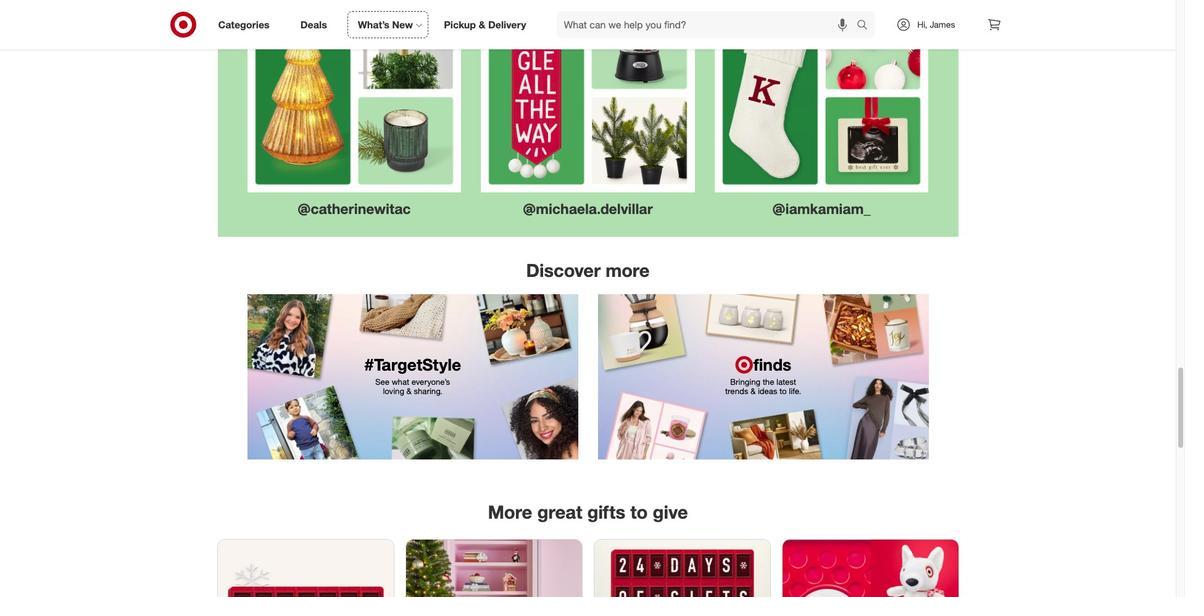 Task type: describe. For each thing, give the bounding box(es) containing it.
sharing.
[[414, 387, 442, 396]]

james
[[930, 19, 956, 30]]

what
[[392, 377, 409, 387]]

@catherinewitac link
[[237, 0, 471, 218]]

delivery
[[488, 18, 526, 31]]

loving
[[383, 387, 404, 396]]

@catherinewitac
[[298, 200, 411, 217]]

#targetstyle see what everyone's loving & sharing.
[[364, 355, 461, 396]]

ideas
[[758, 387, 778, 396]]

bringing
[[731, 377, 761, 387]]

discover
[[526, 260, 601, 282]]

give
[[653, 501, 688, 524]]

great
[[538, 501, 583, 524]]

search
[[852, 20, 881, 32]]

hi, james
[[918, 19, 956, 30]]

trends
[[726, 387, 749, 396]]

more
[[488, 501, 533, 524]]

◎
[[735, 355, 754, 375]]

@iamkamiam_ link
[[705, 0, 939, 218]]

what's new link
[[348, 11, 429, 38]]

deals
[[301, 18, 327, 31]]

categories link
[[208, 11, 285, 38]]

see
[[375, 377, 390, 387]]

life.
[[789, 387, 802, 396]]

latest
[[777, 377, 797, 387]]

pickup & delivery
[[444, 18, 526, 31]]

more
[[606, 260, 650, 282]]

the
[[763, 377, 775, 387]]

What can we help you find? suggestions appear below search field
[[557, 11, 860, 38]]

search button
[[852, 11, 881, 41]]

◎ finds bringing the latest trends & ideas to life.
[[726, 355, 802, 396]]



Task type: vqa. For each thing, say whether or not it's contained in the screenshot.
the middle &
yes



Task type: locate. For each thing, give the bounding box(es) containing it.
hi,
[[918, 19, 928, 30]]

@michaela.delvillar
[[523, 200, 653, 217]]

@michaela.delvillar link
[[471, 0, 705, 218]]

what's new
[[358, 18, 413, 31]]

to left the give
[[631, 501, 648, 524]]

what's
[[358, 18, 390, 31]]

categories
[[218, 18, 270, 31]]

deals link
[[290, 11, 343, 38]]

& inside 'pickup & delivery' link
[[479, 18, 486, 31]]

pickup & delivery link
[[434, 11, 542, 38]]

& left the ideas
[[751, 387, 756, 396]]

more great gifts to give
[[488, 501, 688, 524]]

0 horizontal spatial &
[[407, 387, 412, 396]]

1 horizontal spatial to
[[780, 387, 787, 396]]

1 horizontal spatial &
[[479, 18, 486, 31]]

to inside ◎ finds bringing the latest trends & ideas to life.
[[780, 387, 787, 396]]

finds
[[754, 355, 792, 375]]

2 horizontal spatial &
[[751, 387, 756, 396]]

to
[[780, 387, 787, 396], [631, 501, 648, 524]]

0 horizontal spatial to
[[631, 501, 648, 524]]

& inside '#targetstyle see what everyone's loving & sharing.'
[[407, 387, 412, 396]]

0 vertical spatial to
[[780, 387, 787, 396]]

new
[[392, 18, 413, 31]]

&
[[479, 18, 486, 31], [407, 387, 412, 396], [751, 387, 756, 396]]

discover more
[[526, 260, 650, 282]]

@iamkamiam_
[[773, 200, 871, 217]]

& inside ◎ finds bringing the latest trends & ideas to life.
[[751, 387, 756, 396]]

to left life.
[[780, 387, 787, 396]]

1 vertical spatial to
[[631, 501, 648, 524]]

#targetstyle
[[364, 355, 461, 375]]

everyone's
[[412, 377, 450, 387]]

gifts
[[588, 501, 626, 524]]

pickup
[[444, 18, 476, 31]]

& right loving
[[407, 387, 412, 396]]

& right pickup
[[479, 18, 486, 31]]



